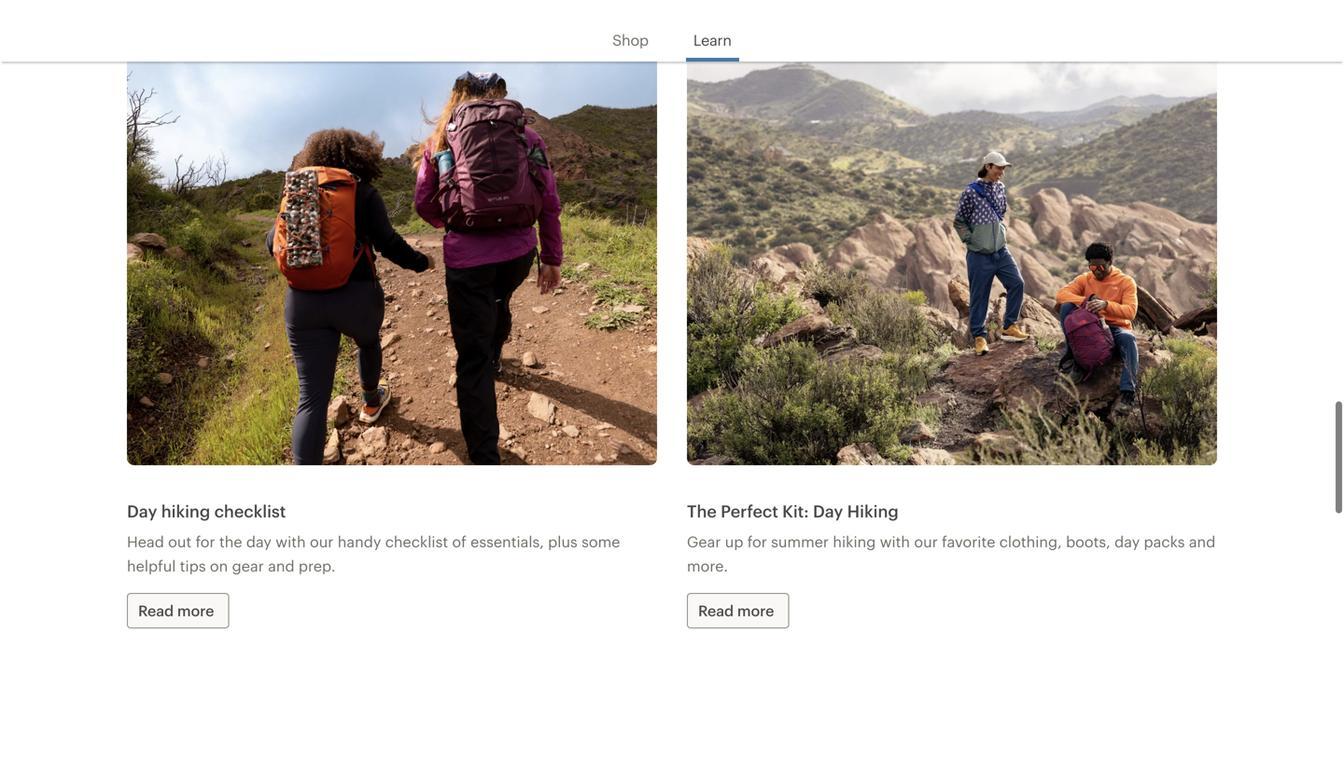 Task type: vqa. For each thing, say whether or not it's contained in the screenshot.
Backpacking Packs
no



Task type: locate. For each thing, give the bounding box(es) containing it.
with
[[276, 534, 306, 551], [880, 534, 910, 551]]

2 our from the left
[[914, 534, 938, 551]]

tips
[[180, 558, 206, 575]]

checklist left of
[[385, 534, 448, 551]]

and inside 'gear up for summer hiking with our favorite clothing, boots, day packs and more.'
[[1189, 534, 1216, 551]]

gear up for summer hiking with our favorite clothing, boots, day packs and more.
[[687, 534, 1216, 575]]

2 read from the left
[[698, 603, 734, 620]]

read down the more. at the right bottom of the page
[[698, 603, 734, 620]]

our up prep.
[[310, 534, 334, 551]]

day
[[127, 502, 157, 522], [813, 502, 843, 522]]

prep.
[[299, 558, 336, 575]]

0 vertical spatial and
[[1189, 534, 1216, 551]]

1 horizontal spatial hiking
[[833, 534, 876, 551]]

for left "the"
[[196, 534, 215, 551]]

1 horizontal spatial read more link
[[687, 594, 789, 629]]

day right kit:
[[813, 502, 843, 522]]

day inside head out for the day with our handy checklist of essentials, plus some helpful tips on gear and prep.
[[246, 534, 272, 551]]

two hikers rest in a desert landscape image
[[687, 42, 1217, 466]]

read down helpful
[[138, 603, 174, 620]]

2 with from the left
[[880, 534, 910, 551]]

0 horizontal spatial more
[[177, 603, 214, 620]]

learn link
[[693, 7, 732, 50]]

1 read from the left
[[138, 603, 174, 620]]

read more down tips
[[138, 603, 214, 620]]

read more for hiking
[[138, 603, 214, 620]]

and
[[1189, 534, 1216, 551], [268, 558, 295, 575]]

day up gear
[[246, 534, 272, 551]]

1 horizontal spatial for
[[747, 534, 767, 551]]

1 horizontal spatial checklist
[[385, 534, 448, 551]]

gear
[[687, 534, 721, 551]]

with for the perfect kit: day hiking
[[880, 534, 910, 551]]

1 for from the left
[[196, 534, 215, 551]]

more for hiking
[[177, 603, 214, 620]]

more for perfect
[[737, 603, 774, 620]]

0 horizontal spatial checklist
[[214, 502, 286, 522]]

1 vertical spatial and
[[268, 558, 295, 575]]

0 horizontal spatial read
[[138, 603, 174, 620]]

our
[[310, 534, 334, 551], [914, 534, 938, 551]]

with inside head out for the day with our handy checklist of essentials, plus some helpful tips on gear and prep.
[[276, 534, 306, 551]]

boots,
[[1066, 534, 1111, 551]]

head out for the day with our handy checklist of essentials, plus some helpful tips on gear and prep.
[[127, 534, 620, 575]]

1 read more from the left
[[138, 603, 214, 620]]

1 horizontal spatial day
[[813, 502, 843, 522]]

gear
[[232, 558, 264, 575]]

day up head
[[127, 502, 157, 522]]

more
[[177, 603, 214, 620], [737, 603, 774, 620]]

hiking
[[847, 502, 899, 522]]

0 horizontal spatial read more
[[138, 603, 214, 620]]

with down 'hiking'
[[880, 534, 910, 551]]

2 read more link from the left
[[687, 594, 789, 629]]

our inside 'gear up for summer hiking with our favorite clothing, boots, day packs and more.'
[[914, 534, 938, 551]]

for inside head out for the day with our handy checklist of essentials, plus some helpful tips on gear and prep.
[[196, 534, 215, 551]]

0 horizontal spatial for
[[196, 534, 215, 551]]

hiking down 'hiking'
[[833, 534, 876, 551]]

our left favorite
[[914, 534, 938, 551]]

1 day from the left
[[246, 534, 272, 551]]

plus
[[548, 534, 578, 551]]

1 vertical spatial hiking
[[833, 534, 876, 551]]

1 more from the left
[[177, 603, 214, 620]]

with for day hiking checklist
[[276, 534, 306, 551]]

2 day from the left
[[813, 502, 843, 522]]

for
[[196, 534, 215, 551], [747, 534, 767, 551]]

0 horizontal spatial and
[[268, 558, 295, 575]]

of
[[452, 534, 467, 551]]

read more
[[138, 603, 214, 620], [698, 603, 774, 620]]

1 vertical spatial checklist
[[385, 534, 448, 551]]

day left "packs"
[[1115, 534, 1140, 551]]

checklist
[[214, 502, 286, 522], [385, 534, 448, 551]]

0 horizontal spatial our
[[310, 534, 334, 551]]

read more link
[[127, 594, 229, 629], [687, 594, 789, 629]]

the
[[219, 534, 242, 551]]

head
[[127, 534, 164, 551]]

2 day from the left
[[1115, 534, 1140, 551]]

read more link for hiking
[[127, 594, 229, 629]]

1 our from the left
[[310, 534, 334, 551]]

1 horizontal spatial with
[[880, 534, 910, 551]]

day
[[246, 534, 272, 551], [1115, 534, 1140, 551]]

checklist up "the"
[[214, 502, 286, 522]]

2 for from the left
[[747, 534, 767, 551]]

hiking up the out at the bottom left
[[161, 502, 210, 522]]

1 horizontal spatial our
[[914, 534, 938, 551]]

the
[[687, 502, 717, 522]]

read for day
[[138, 603, 174, 620]]

1 horizontal spatial read
[[698, 603, 734, 620]]

read more link down tips
[[127, 594, 229, 629]]

kit:
[[782, 502, 809, 522]]

hiking
[[161, 502, 210, 522], [833, 534, 876, 551]]

1 read more link from the left
[[127, 594, 229, 629]]

more down up
[[737, 603, 774, 620]]

and right "packs"
[[1189, 534, 1216, 551]]

and right gear
[[268, 558, 295, 575]]

1 horizontal spatial and
[[1189, 534, 1216, 551]]

0 horizontal spatial day
[[246, 534, 272, 551]]

our inside head out for the day with our handy checklist of essentials, plus some helpful tips on gear and prep.
[[310, 534, 334, 551]]

2 more from the left
[[737, 603, 774, 620]]

0 horizontal spatial hiking
[[161, 502, 210, 522]]

read
[[138, 603, 174, 620], [698, 603, 734, 620]]

1 horizontal spatial day
[[1115, 534, 1140, 551]]

0 horizontal spatial with
[[276, 534, 306, 551]]

for right up
[[747, 534, 767, 551]]

0 horizontal spatial read more link
[[127, 594, 229, 629]]

0 horizontal spatial day
[[127, 502, 157, 522]]

2 read more from the left
[[698, 603, 774, 620]]

1 with from the left
[[276, 534, 306, 551]]

summer
[[771, 534, 829, 551]]

helpful
[[127, 558, 176, 575]]

1 horizontal spatial more
[[737, 603, 774, 620]]

0 vertical spatial hiking
[[161, 502, 210, 522]]

day hiking checklist
[[127, 502, 286, 522]]

with up prep.
[[276, 534, 306, 551]]

1 horizontal spatial read more
[[698, 603, 774, 620]]

read more link down the more. at the right bottom of the page
[[687, 594, 789, 629]]

more down tips
[[177, 603, 214, 620]]

for inside 'gear up for summer hiking with our favorite clothing, boots, day packs and more.'
[[747, 534, 767, 551]]

essentials,
[[471, 534, 544, 551]]

read more down the more. at the right bottom of the page
[[698, 603, 774, 620]]

with inside 'gear up for summer hiking with our favorite clothing, boots, day packs and more.'
[[880, 534, 910, 551]]



Task type: describe. For each thing, give the bounding box(es) containing it.
two women go on a day hike in colorful orange and purple backpacks and gear image
[[127, 42, 657, 466]]

the perfect kit: day hiking
[[687, 502, 899, 522]]

our for day hiking checklist
[[310, 534, 334, 551]]

day inside 'gear up for summer hiking with our favorite clothing, boots, day packs and more.'
[[1115, 534, 1140, 551]]

perfect
[[721, 502, 778, 522]]

our for the perfect kit: day hiking
[[914, 534, 938, 551]]

for for perfect
[[747, 534, 767, 551]]

0 vertical spatial checklist
[[214, 502, 286, 522]]

out
[[168, 534, 192, 551]]

for for hiking
[[196, 534, 215, 551]]

checklist inside head out for the day with our handy checklist of essentials, plus some helpful tips on gear and prep.
[[385, 534, 448, 551]]

handy
[[338, 534, 381, 551]]

more.
[[687, 558, 728, 575]]

and inside head out for the day with our handy checklist of essentials, plus some helpful tips on gear and prep.
[[268, 558, 295, 575]]

favorite
[[942, 534, 995, 551]]

read for the
[[698, 603, 734, 620]]

up
[[725, 534, 743, 551]]

some
[[582, 534, 620, 551]]

packs
[[1144, 534, 1185, 551]]

clothing,
[[999, 534, 1062, 551]]

read more for perfect
[[698, 603, 774, 620]]

on
[[210, 558, 228, 575]]

1 day from the left
[[127, 502, 157, 522]]

hiking inside 'gear up for summer hiking with our favorite clothing, boots, day packs and more.'
[[833, 534, 876, 551]]

learn
[[693, 31, 732, 49]]

shop link
[[612, 7, 649, 50]]

read more link for perfect
[[687, 594, 789, 629]]

shop
[[612, 31, 649, 49]]



